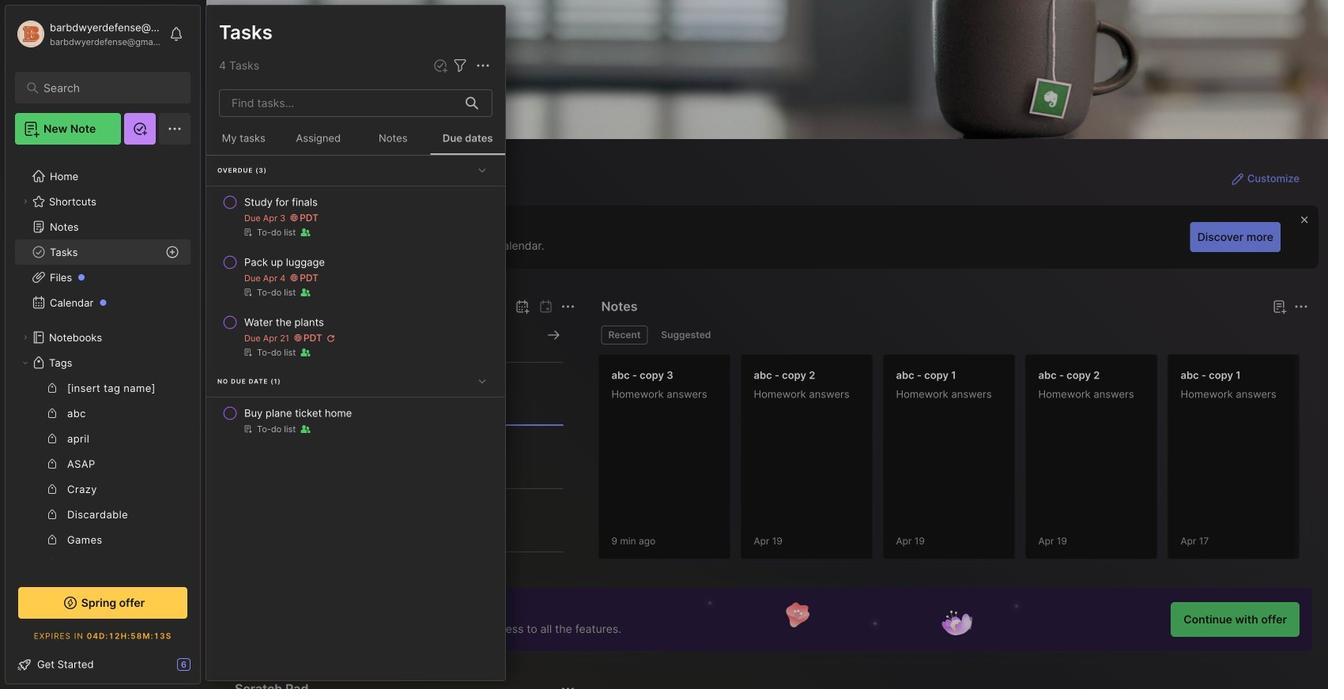 Task type: locate. For each thing, give the bounding box(es) containing it.
row group
[[206, 156, 505, 444], [598, 354, 1329, 569]]

buy plane ticket home 5 cell
[[244, 406, 352, 422]]

expand notebooks image
[[21, 333, 30, 342]]

new task image
[[433, 58, 448, 74]]

Account field
[[15, 18, 161, 50]]

filter tasks image
[[451, 56, 470, 75]]

water the plants 3 cell
[[244, 315, 324, 331]]

0 horizontal spatial row group
[[206, 156, 505, 444]]

row
[[213, 188, 499, 245], [213, 248, 499, 305], [213, 308, 499, 365], [213, 399, 499, 442]]

tab
[[602, 326, 648, 345], [654, 326, 718, 345]]

group
[[15, 376, 191, 690]]

2 tab from the left
[[654, 326, 718, 345]]

0 horizontal spatial tab
[[602, 326, 648, 345]]

1 horizontal spatial tab
[[654, 326, 718, 345]]

tree
[[6, 154, 200, 690]]

1 tab from the left
[[602, 326, 648, 345]]

None search field
[[43, 78, 170, 97]]

4 row from the top
[[213, 399, 499, 442]]

new evernote calendar event image
[[513, 297, 532, 316]]

pack up luggage 2 cell
[[244, 255, 325, 270]]

Filter tasks field
[[451, 56, 470, 75]]

tab list
[[602, 326, 1307, 345]]

1 row from the top
[[213, 188, 499, 245]]

study for finals 1 cell
[[244, 195, 318, 210]]



Task type: describe. For each thing, give the bounding box(es) containing it.
3 row from the top
[[213, 308, 499, 365]]

Find tasks… text field
[[222, 90, 456, 116]]

1 horizontal spatial row group
[[598, 354, 1329, 569]]

collapse overdue image
[[475, 162, 490, 178]]

2 row from the top
[[213, 248, 499, 305]]

Search text field
[[43, 81, 170, 96]]

group inside main element
[[15, 376, 191, 690]]

more actions and view options image
[[474, 56, 493, 75]]

click to collapse image
[[200, 660, 212, 679]]

More actions and view options field
[[470, 56, 493, 75]]

main element
[[0, 0, 206, 690]]

collapse noduedate image
[[475, 373, 490, 389]]

Help and Learning task checklist field
[[6, 652, 200, 678]]

expand tags image
[[21, 358, 30, 368]]

none search field inside main element
[[43, 78, 170, 97]]

tree inside main element
[[6, 154, 200, 690]]



Task type: vqa. For each thing, say whether or not it's contained in the screenshot.
tab
yes



